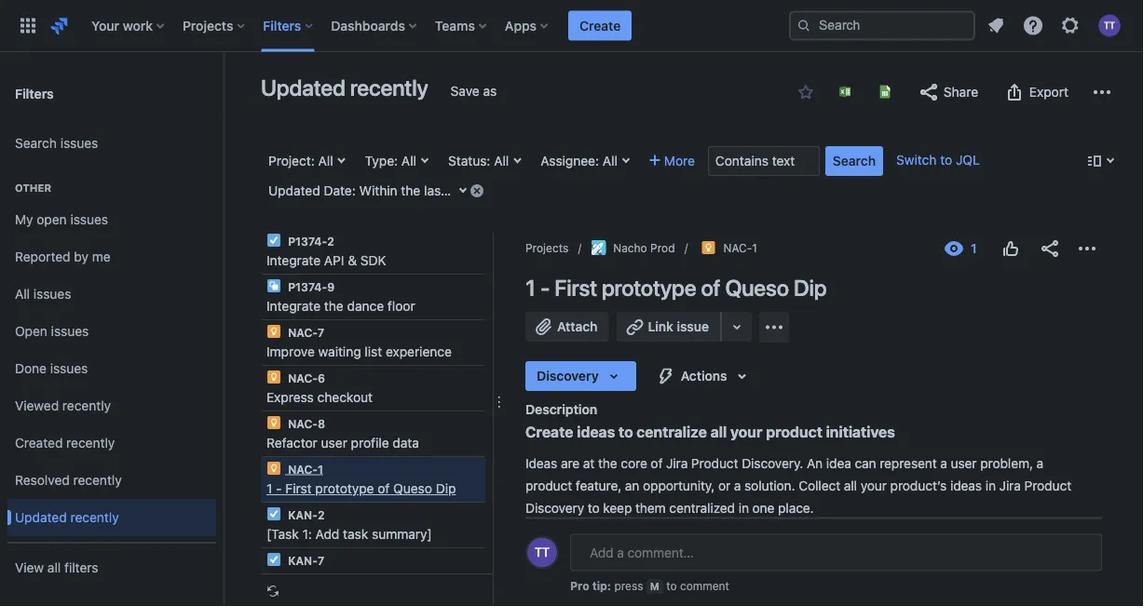 Task type: describe. For each thing, give the bounding box(es) containing it.
filters
[[64, 561, 98, 576]]

the left the last
[[401, 183, 421, 199]]

1 down projects link
[[526, 275, 536, 301]]

integrate for integrate api & sdk
[[267, 253, 321, 268]]

done
[[15, 361, 47, 377]]

all for type: all
[[402, 153, 417, 169]]

done issues
[[15, 361, 88, 377]]

task
[[343, 527, 369, 543]]

1 horizontal spatial jira
[[1000, 479, 1022, 494]]

supporting
[[763, 585, 834, 600]]

open in google sheets image
[[878, 84, 893, 99]]

1 horizontal spatial product
[[766, 424, 823, 441]]

0 horizontal spatial idea
[[666, 543, 691, 558]]

pro tip: press m to comment
[[571, 580, 730, 593]]

all for assignee: all
[[603, 153, 618, 169]]

1 vertical spatial updated
[[268, 183, 320, 199]]

nacho prod link
[[591, 239, 675, 258]]

gather insights to collect data points supporting ideas
[[526, 585, 871, 600]]

your work
[[91, 18, 153, 33]]

p1374- for the
[[288, 281, 327, 294]]

p1374-2
[[285, 235, 334, 248]]

search issues link
[[7, 125, 216, 162]]

comment
[[680, 580, 730, 593]]

search button
[[826, 146, 884, 176]]

them
[[636, 501, 666, 516]]

2 horizontal spatial of
[[701, 275, 721, 301]]

search issues
[[15, 136, 98, 151]]

link issue button
[[617, 312, 722, 342]]

0 horizontal spatial of
[[378, 481, 390, 497]]

nac- left copy link to issue image
[[724, 241, 753, 254]]

add app image
[[764, 316, 786, 339]]

floor
[[388, 299, 415, 314]]

filters inside dropdown button
[[263, 18, 301, 33]]

attach button
[[526, 312, 609, 342]]

open in microsoft excel image
[[838, 84, 853, 99]]

all inside ideas are at the core of jira product discovery. an idea can represent a user problem, a product feature, an opportunity, or a solution. collect all your product's ideas in jira product discovery to keep them centralized in one place.
[[844, 479, 858, 494]]

jql
[[956, 152, 981, 168]]

or
[[719, 479, 731, 494]]

1 horizontal spatial by
[[778, 543, 793, 558]]

remove criteria image
[[470, 183, 485, 198]]

discovery button
[[526, 362, 636, 392]]

idea inside ideas are at the core of jira product discovery. an idea can represent a user problem, a product feature, an opportunity, or a solution. collect all your product's ideas in jira product discovery to keep them centralized in one place.
[[827, 456, 852, 472]]

all for status: all
[[494, 153, 509, 169]]

1 vertical spatial queso
[[393, 481, 432, 497]]

keep
[[603, 501, 632, 516]]

product's
[[891, 479, 947, 494]]

to right the m
[[667, 580, 677, 593]]

clicking
[[796, 543, 842, 558]]

jira image
[[48, 14, 71, 37]]

1 horizontal spatial first
[[555, 275, 597, 301]]

nac-7
[[285, 326, 324, 339]]

nac- for 1 - first prototype of queso dip
[[288, 463, 318, 476]]

Search issues using keywords text field
[[708, 146, 820, 176]]

search image
[[797, 18, 812, 33]]

attach
[[557, 319, 598, 335]]

task image
[[267, 553, 282, 568]]

nac- for improve waiting list experience
[[288, 326, 318, 339]]

collect
[[799, 479, 841, 494]]

filters button
[[258, 11, 320, 41]]

insights
[[572, 585, 623, 600]]

to inside ideas are at the core of jira product discovery. an idea can represent a user problem, a product feature, an opportunity, or a solution. collect all your product's ideas in jira product discovery to keep them centralized in one place.
[[588, 501, 600, 516]]

open
[[37, 212, 67, 228]]

resolved recently
[[15, 473, 122, 489]]

link
[[648, 319, 674, 335]]

description
[[526, 402, 598, 418]]

gather
[[526, 585, 569, 600]]

0 horizontal spatial product
[[692, 456, 739, 472]]

subtask image
[[267, 279, 282, 294]]

my open issues
[[15, 212, 108, 228]]

share
[[944, 84, 979, 100]]

all for project: all
[[318, 153, 333, 169]]

are
[[561, 456, 580, 472]]

0 vertical spatial updated
[[261, 75, 346, 101]]

viewed recently
[[15, 399, 111, 414]]

list
[[365, 344, 382, 360]]

apps button
[[500, 11, 556, 41]]

0 vertical spatial your
[[731, 424, 763, 441]]

reported
[[15, 249, 70, 265]]

1 horizontal spatial ideas
[[837, 585, 871, 600]]

refactor user profile data
[[267, 436, 419, 451]]

recently for updated recently link on the bottom
[[70, 510, 119, 526]]

1 horizontal spatial in
[[739, 501, 749, 516]]

0 horizontal spatial a
[[734, 479, 741, 494]]

to left jql
[[941, 152, 953, 168]]

0 vertical spatial data
[[393, 436, 419, 451]]

1 horizontal spatial an
[[648, 543, 662, 558]]

last
[[424, 183, 446, 199]]

export button
[[995, 77, 1079, 107]]

points
[[720, 585, 760, 600]]

improve waiting list experience
[[267, 344, 452, 360]]

add
[[316, 527, 340, 543]]

0 horizontal spatial filters
[[15, 86, 54, 101]]

0 horizontal spatial jira
[[667, 456, 688, 472]]

more button
[[642, 146, 703, 176]]

1 horizontal spatial 1 - first prototype of queso dip
[[526, 275, 827, 301]]

product inside ideas are at the core of jira product discovery. an idea can represent a user problem, a product feature, an opportunity, or a solution. collect all your product's ideas in jira product discovery to keep them centralized in one place.
[[526, 479, 573, 494]]

improve
[[267, 344, 315, 360]]

actions button
[[644, 362, 765, 392]]

p1374- for api
[[288, 235, 327, 248]]

within
[[359, 183, 398, 199]]

[task
[[267, 527, 299, 543]]

projects for projects dropdown button
[[183, 18, 233, 33]]

updated recently link
[[7, 500, 216, 537]]

1 vertical spatial data
[[689, 585, 717, 600]]

type:
[[365, 153, 398, 169]]

assignee:
[[541, 153, 599, 169]]

ideas are at the core of jira product discovery. an idea can represent a user problem, a product feature, an opportunity, or a solution. collect all your product's ideas in jira product discovery to keep them centralized in one place.
[[526, 456, 1076, 516]]

Add a comment… field
[[571, 535, 1103, 572]]

express
[[267, 390, 314, 406]]

task image for integrate api & sdk
[[267, 233, 282, 248]]

creating
[[596, 543, 644, 558]]

of inside ideas are at the core of jira product discovery. an idea can represent a user problem, a product feature, an opportunity, or a solution. collect all your product's ideas in jira product discovery to keep them centralized in one place.
[[651, 456, 663, 472]]

more
[[665, 153, 695, 169]]

initiatives
[[827, 424, 896, 441]]

your inside ideas are at the core of jira product discovery. an idea can represent a user problem, a product feature, an opportunity, or a solution. collect all your product's ideas in jira product discovery to keep them centralized in one place.
[[861, 479, 887, 494]]

0 horizontal spatial 1 - first prototype of queso dip
[[267, 481, 456, 497]]

2 for 1:
[[318, 509, 325, 522]]

actions
[[681, 369, 728, 384]]

0 horizontal spatial dip
[[436, 481, 456, 497]]

an
[[807, 456, 823, 472]]

work
[[123, 18, 153, 33]]

the down 'kan-7'
[[300, 573, 320, 588]]

&
[[348, 253, 357, 268]]

express checkout
[[267, 390, 373, 406]]

resolved
[[15, 473, 70, 489]]

to up core
[[619, 424, 634, 441]]

your work button
[[86, 11, 172, 41]]

primary element
[[11, 0, 790, 52]]

ideas inside ideas are at the core of jira product discovery. an idea can represent a user problem, a product feature, an opportunity, or a solution. collect all your product's ideas in jira product discovery to keep them centralized in one place.
[[951, 479, 983, 494]]

p1374-9
[[285, 281, 335, 294]]

view
[[15, 561, 44, 576]]

issues right open
[[70, 212, 108, 228]]

search for search issues
[[15, 136, 57, 151]]

1 horizontal spatial prototype
[[602, 275, 697, 301]]

created
[[15, 436, 63, 451]]

issue
[[677, 319, 709, 335]]

idea image
[[267, 416, 282, 431]]

status: all
[[448, 153, 509, 169]]

1 horizontal spatial a
[[941, 456, 948, 472]]

profile
[[351, 436, 389, 451]]

create button
[[569, 11, 632, 41]]



Task type: vqa. For each thing, say whether or not it's contained in the screenshot.


Task type: locate. For each thing, give the bounding box(es) containing it.
1 horizontal spatial all
[[711, 424, 727, 441]]

banner
[[0, 0, 1144, 52]]

discovery inside dropdown button
[[537, 369, 599, 384]]

1 vertical spatial 7
[[318, 555, 324, 568]]

status:
[[448, 153, 491, 169]]

0 horizontal spatial nac-1
[[285, 463, 323, 476]]

2
[[327, 235, 334, 248], [318, 509, 325, 522]]

in left this at the right bottom of page
[[694, 543, 705, 558]]

copy link to issue image
[[754, 240, 769, 255]]

p1374-
[[288, 235, 327, 248], [288, 281, 327, 294]]

user inside ideas are at the core of jira product discovery. an idea can represent a user problem, a product feature, an opportunity, or a solution. collect all your product's ideas in jira product discovery to keep them centralized in one place.
[[951, 456, 977, 472]]

help image
[[1023, 14, 1045, 37]]

search up the other
[[15, 136, 57, 151]]

0 vertical spatial create
[[580, 18, 621, 33]]

2 7 from the top
[[318, 555, 324, 568]]

an down core
[[625, 479, 640, 494]]

issues right the open
[[51, 324, 89, 339]]

0 vertical spatial idea
[[827, 456, 852, 472]]

1 vertical spatial ideas
[[951, 479, 983, 494]]

2 vertical spatial updated
[[15, 510, 67, 526]]

idea image for 1 - first prototype of queso dip
[[267, 461, 282, 476]]

start
[[563, 543, 592, 558]]

start creating an idea in this project by clicking "create an idea."
[[563, 543, 944, 558]]

0 horizontal spatial in
[[694, 543, 705, 558]]

1 p1374- from the top
[[288, 235, 327, 248]]

1 horizontal spatial filters
[[263, 18, 301, 33]]

nac- up the improve
[[288, 326, 318, 339]]

idea image for improve waiting list experience
[[267, 324, 282, 339]]

0 vertical spatial integrate
[[267, 253, 321, 268]]

integrate down p1374-9 on the left top
[[267, 299, 321, 314]]

- down projects link
[[541, 275, 550, 301]]

0 horizontal spatial create
[[526, 424, 574, 441]]

2 vertical spatial in
[[694, 543, 705, 558]]

date:
[[324, 183, 356, 199]]

by left me in the top left of the page
[[74, 249, 89, 265]]

1 horizontal spatial 2
[[327, 235, 334, 248]]

updated down resolved
[[15, 510, 67, 526]]

pro
[[571, 580, 590, 593]]

1 vertical spatial dip
[[436, 481, 456, 497]]

create for create ideas to centralize all your product initiatives
[[526, 424, 574, 441]]

save as button
[[442, 76, 506, 106]]

1 vertical spatial create
[[526, 424, 574, 441]]

integrate down p1374-2
[[267, 253, 321, 268]]

2 p1374- from the top
[[288, 281, 327, 294]]

0 horizontal spatial by
[[74, 249, 89, 265]]

nac- up express
[[288, 372, 318, 385]]

ducks
[[323, 573, 359, 588]]

2 up add
[[318, 509, 325, 522]]

1 vertical spatial your
[[861, 479, 887, 494]]

m
[[651, 581, 660, 593]]

recently for created recently link
[[66, 436, 115, 451]]

idea image left nac-1 link
[[702, 241, 716, 256]]

0 horizontal spatial prototype
[[315, 481, 374, 497]]

all right "centralize"
[[711, 424, 727, 441]]

nacho prod image
[[591, 241, 606, 256]]

- up [task
[[276, 481, 282, 497]]

done issues link
[[7, 351, 216, 388]]

first up kan-2
[[286, 481, 312, 497]]

product down problem,
[[1025, 479, 1072, 494]]

0 horizontal spatial first
[[286, 481, 312, 497]]

banner containing your work
[[0, 0, 1144, 52]]

share image
[[1039, 238, 1062, 260]]

0 horizontal spatial user
[[321, 436, 348, 451]]

product down ideas
[[526, 479, 573, 494]]

idea image up the improve
[[267, 324, 282, 339]]

7 for the
[[318, 555, 324, 568]]

0 horizontal spatial queso
[[393, 481, 432, 497]]

all right the view
[[47, 561, 61, 576]]

vote options: no one has voted for this issue yet. image
[[1000, 238, 1023, 260]]

to
[[941, 152, 953, 168], [619, 424, 634, 441], [588, 501, 600, 516], [667, 580, 677, 593], [626, 585, 639, 600]]

1 kan- from the top
[[288, 509, 318, 522]]

2 integrate from the top
[[267, 299, 321, 314]]

0 vertical spatial 7
[[318, 326, 324, 339]]

all down can
[[844, 479, 858, 494]]

1 vertical spatial product
[[526, 479, 573, 494]]

small image
[[799, 85, 814, 100]]

0 horizontal spatial -
[[276, 481, 282, 497]]

1 horizontal spatial dip
[[794, 275, 827, 301]]

1 horizontal spatial user
[[951, 456, 977, 472]]

0 vertical spatial product
[[692, 456, 739, 472]]

nac-6
[[285, 372, 325, 385]]

0 vertical spatial by
[[74, 249, 89, 265]]

create down description
[[526, 424, 574, 441]]

of right core
[[651, 456, 663, 472]]

1 horizontal spatial queso
[[726, 275, 789, 301]]

create for create
[[580, 18, 621, 33]]

updated recently down the resolved recently
[[15, 510, 119, 526]]

kan-2
[[285, 509, 325, 522]]

1 horizontal spatial idea
[[827, 456, 852, 472]]

2 task image from the top
[[267, 507, 282, 522]]

0 vertical spatial 2
[[327, 235, 334, 248]]

8
[[318, 418, 325, 431]]

task image up [task
[[267, 507, 282, 522]]

opportunity,
[[643, 479, 715, 494]]

data right profile
[[393, 436, 419, 451]]

filters right projects dropdown button
[[263, 18, 301, 33]]

user down '8'
[[321, 436, 348, 451]]

my open issues link
[[7, 201, 216, 239]]

issues for done issues
[[50, 361, 88, 377]]

integrate api & sdk
[[267, 253, 387, 268]]

represent
[[880, 456, 938, 472]]

ideas up the at
[[577, 424, 615, 441]]

jira down problem,
[[1000, 479, 1022, 494]]

2 kan- from the top
[[288, 555, 318, 568]]

0 horizontal spatial product
[[526, 479, 573, 494]]

kan- up steal the ducks
[[288, 555, 318, 568]]

issues
[[60, 136, 98, 151], [70, 212, 108, 228], [33, 287, 71, 302], [51, 324, 89, 339], [50, 361, 88, 377]]

product
[[692, 456, 739, 472], [1025, 479, 1072, 494]]

a up product's
[[941, 456, 948, 472]]

your
[[731, 424, 763, 441], [861, 479, 887, 494]]

your down can
[[861, 479, 887, 494]]

1 horizontal spatial your
[[861, 479, 887, 494]]

task image left p1374-2
[[267, 233, 282, 248]]

an right creating
[[648, 543, 662, 558]]

all right the status:
[[494, 153, 509, 169]]

1 vertical spatial -
[[276, 481, 282, 497]]

refactor
[[267, 436, 318, 451]]

sdk
[[361, 253, 387, 268]]

recently down primary element
[[350, 75, 428, 101]]

0 horizontal spatial ideas
[[577, 424, 615, 441]]

recently down viewed recently link
[[66, 436, 115, 451]]

switch
[[897, 152, 937, 168]]

1 vertical spatial discovery
[[526, 501, 585, 516]]

p1374- down integrate api & sdk
[[288, 281, 327, 294]]

sidebar navigation image
[[203, 75, 244, 112]]

1 vertical spatial of
[[651, 456, 663, 472]]

1 - first prototype of queso dip up link issue
[[526, 275, 827, 301]]

a right problem,
[[1037, 456, 1044, 472]]

checkout
[[318, 390, 373, 406]]

all right assignee:
[[603, 153, 618, 169]]

1 vertical spatial jira
[[1000, 479, 1022, 494]]

0 horizontal spatial 2
[[318, 509, 325, 522]]

in left "one"
[[739, 501, 749, 516]]

discovery.
[[742, 456, 804, 472]]

2 horizontal spatial ideas
[[951, 479, 983, 494]]

2 vertical spatial of
[[378, 481, 390, 497]]

p1374- up integrate api & sdk
[[288, 235, 327, 248]]

as
[[483, 83, 497, 99]]

0 vertical spatial p1374-
[[288, 235, 327, 248]]

Search field
[[790, 11, 976, 41]]

0 vertical spatial projects
[[183, 18, 233, 33]]

2 horizontal spatial a
[[1037, 456, 1044, 472]]

idea right an
[[827, 456, 852, 472]]

experience
[[386, 344, 452, 360]]

at
[[583, 456, 595, 472]]

0 vertical spatial queso
[[726, 275, 789, 301]]

integrate for integrate the dance floor
[[267, 299, 321, 314]]

0 vertical spatial task image
[[267, 233, 282, 248]]

1 vertical spatial 1 - first prototype of queso dip
[[267, 481, 456, 497]]

api
[[324, 253, 344, 268]]

1 horizontal spatial create
[[580, 18, 621, 33]]

create ideas to centralize all your product initiatives
[[526, 424, 896, 441]]

7 up steal the ducks
[[318, 555, 324, 568]]

0 horizontal spatial an
[[625, 479, 640, 494]]

queso down copy link to issue image
[[726, 275, 789, 301]]

0 horizontal spatial your
[[731, 424, 763, 441]]

projects for projects link
[[526, 241, 569, 254]]

2 horizontal spatial an
[[894, 543, 908, 558]]

7 up 'waiting'
[[318, 326, 324, 339]]

idea left this at the right bottom of page
[[666, 543, 691, 558]]

projects up sidebar navigation icon
[[183, 18, 233, 33]]

task image
[[267, 233, 282, 248], [267, 507, 282, 522]]

0 vertical spatial all
[[711, 424, 727, 441]]

1 horizontal spatial nac-1
[[724, 241, 758, 254]]

2 horizontal spatial in
[[986, 479, 997, 494]]

other
[[15, 182, 51, 194]]

"create
[[845, 543, 890, 558]]

0 vertical spatial user
[[321, 436, 348, 451]]

switch to jql link
[[897, 152, 981, 168]]

1 vertical spatial projects
[[526, 241, 569, 254]]

0 vertical spatial discovery
[[537, 369, 599, 384]]

1 vertical spatial prototype
[[315, 481, 374, 497]]

your up the discovery.
[[731, 424, 763, 441]]

week
[[459, 183, 490, 199]]

save as
[[451, 83, 497, 99]]

filters up search issues
[[15, 86, 54, 101]]

dashboards
[[331, 18, 405, 33]]

all issues
[[15, 287, 71, 302]]

0 horizontal spatial updated recently
[[15, 510, 119, 526]]

jira image
[[48, 14, 71, 37]]

recently for viewed recently link
[[62, 399, 111, 414]]

kan- for 1:
[[288, 509, 318, 522]]

idea image up express
[[267, 370, 282, 385]]

updated recently inside updated recently link
[[15, 510, 119, 526]]

1 down 'search issues using keywords' text box
[[753, 241, 758, 254]]

1 horizontal spatial of
[[651, 456, 663, 472]]

7 for waiting
[[318, 326, 324, 339]]

a right or
[[734, 479, 741, 494]]

view all filters link
[[7, 550, 216, 587]]

all up the open
[[15, 287, 30, 302]]

1 vertical spatial in
[[739, 501, 749, 516]]

project
[[733, 543, 775, 558]]

nac-1
[[724, 241, 758, 254], [285, 463, 323, 476]]

0 vertical spatial updated recently
[[261, 75, 428, 101]]

in down problem,
[[986, 479, 997, 494]]

1 horizontal spatial product
[[1025, 479, 1072, 494]]

save
[[451, 83, 480, 99]]

search left switch
[[833, 153, 876, 169]]

1 right the last
[[449, 183, 455, 199]]

user left problem,
[[951, 456, 977, 472]]

projects
[[183, 18, 233, 33], [526, 241, 569, 254]]

updated recently down dashboards
[[261, 75, 428, 101]]

steal
[[267, 573, 297, 588]]

reported by me link
[[7, 239, 216, 276]]

your profile and settings image
[[1099, 14, 1121, 37]]

nac-1 right prod
[[724, 241, 758, 254]]

1 horizontal spatial -
[[541, 275, 550, 301]]

teams button
[[430, 11, 494, 41]]

1 horizontal spatial projects
[[526, 241, 569, 254]]

1 vertical spatial 2
[[318, 509, 325, 522]]

by inside other group
[[74, 249, 89, 265]]

1 down refactor user profile data
[[318, 463, 323, 476]]

recently down "resolved recently" link
[[70, 510, 119, 526]]

other group
[[7, 162, 216, 543]]

1 vertical spatial task image
[[267, 507, 282, 522]]

kan- for the
[[288, 555, 318, 568]]

2 for api
[[327, 235, 334, 248]]

to down feature,
[[588, 501, 600, 516]]

1 vertical spatial nac-1
[[285, 463, 323, 476]]

0 vertical spatial 1 - first prototype of queso dip
[[526, 275, 827, 301]]

discovery up panel note image
[[526, 501, 585, 516]]

recently up created recently
[[62, 399, 111, 414]]

1 7 from the top
[[318, 326, 324, 339]]

2 vertical spatial all
[[47, 561, 61, 576]]

issues for search issues
[[60, 136, 98, 151]]

product up or
[[692, 456, 739, 472]]

appswitcher icon image
[[17, 14, 39, 37]]

1 vertical spatial integrate
[[267, 299, 321, 314]]

ideas down add a comment… field
[[837, 585, 871, 600]]

jira
[[667, 456, 688, 472], [1000, 479, 1022, 494]]

1 vertical spatial updated recently
[[15, 510, 119, 526]]

0 horizontal spatial projects
[[183, 18, 233, 33]]

projects left nacho prod image
[[526, 241, 569, 254]]

the down 9
[[324, 299, 344, 314]]

issues for open issues
[[51, 324, 89, 339]]

reported by me
[[15, 249, 111, 265]]

1 vertical spatial idea
[[666, 543, 691, 558]]

1 vertical spatial product
[[1025, 479, 1072, 494]]

core
[[621, 456, 648, 472]]

1 vertical spatial first
[[286, 481, 312, 497]]

1 horizontal spatial search
[[833, 153, 876, 169]]

can
[[855, 456, 877, 472]]

of up issue
[[701, 275, 721, 301]]

projects inside dropdown button
[[183, 18, 233, 33]]

updated inside other group
[[15, 510, 67, 526]]

project:
[[268, 153, 315, 169]]

an inside ideas are at the core of jira product discovery. an idea can represent a user problem, a product feature, an opportunity, or a solution. collect all your product's ideas in jira product discovery to keep them centralized in one place.
[[625, 479, 640, 494]]

1 - first prototype of queso dip up task
[[267, 481, 456, 497]]

filters
[[263, 18, 301, 33], [15, 86, 54, 101]]

search for search
[[833, 153, 876, 169]]

1 vertical spatial user
[[951, 456, 977, 472]]

prototype down the nacho prod
[[602, 275, 697, 301]]

share link
[[909, 77, 988, 107]]

recently for "resolved recently" link
[[73, 473, 122, 489]]

actions image
[[1077, 238, 1099, 260]]

integrate the dance floor
[[267, 299, 415, 314]]

nac- down refactor
[[288, 463, 318, 476]]

issues up my open issues
[[60, 136, 98, 151]]

type: all
[[365, 153, 417, 169]]

solution.
[[745, 479, 796, 494]]

queso up summary]
[[393, 481, 432, 497]]

updated recently
[[261, 75, 428, 101], [15, 510, 119, 526]]

issues up viewed recently
[[50, 361, 88, 377]]

projects button
[[177, 11, 252, 41]]

kan-7
[[285, 555, 324, 568]]

nac- up refactor
[[288, 418, 318, 431]]

notifications image
[[985, 14, 1008, 37]]

create
[[580, 18, 621, 33], [526, 424, 574, 441]]

first up attach
[[555, 275, 597, 301]]

all inside other group
[[15, 287, 30, 302]]

my
[[15, 212, 33, 228]]

project: all
[[268, 153, 333, 169]]

1
[[449, 183, 455, 199], [753, 241, 758, 254], [526, 275, 536, 301], [318, 463, 323, 476], [267, 481, 273, 497]]

1 task image from the top
[[267, 233, 282, 248]]

1 vertical spatial p1374-
[[288, 281, 327, 294]]

nac- for refactor user profile data
[[288, 418, 318, 431]]

the
[[401, 183, 421, 199], [324, 299, 344, 314], [598, 456, 618, 472], [300, 573, 320, 588]]

1 integrate from the top
[[267, 253, 321, 268]]

profile image of terry turtle image
[[528, 538, 557, 568]]

2 horizontal spatial all
[[844, 479, 858, 494]]

ideas down problem,
[[951, 479, 983, 494]]

prototype down refactor user profile data
[[315, 481, 374, 497]]

link web pages and more image
[[726, 316, 749, 338]]

your
[[91, 18, 119, 33]]

updated down the project:
[[268, 183, 320, 199]]

issues for all issues
[[33, 287, 71, 302]]

the inside ideas are at the core of jira product discovery. an idea can represent a user problem, a product feature, an opportunity, or a solution. collect all your product's ideas in jira product discovery to keep them centralized in one place.
[[598, 456, 618, 472]]

0 vertical spatial first
[[555, 275, 597, 301]]

first
[[555, 275, 597, 301], [286, 481, 312, 497]]

idea image down refactor
[[267, 461, 282, 476]]

1 vertical spatial filters
[[15, 86, 54, 101]]

2 vertical spatial ideas
[[837, 585, 871, 600]]

panel note image
[[533, 541, 556, 563]]

all issues link
[[7, 276, 216, 313]]

nac- for express checkout
[[288, 372, 318, 385]]

steal the ducks
[[267, 573, 359, 588]]

idea
[[827, 456, 852, 472], [666, 543, 691, 558]]

0 vertical spatial of
[[701, 275, 721, 301]]

place.
[[779, 501, 814, 516]]

this
[[708, 543, 730, 558]]

updated down filters dropdown button
[[261, 75, 346, 101]]

1 vertical spatial by
[[778, 543, 793, 558]]

idea image for express checkout
[[267, 370, 282, 385]]

projects link
[[526, 239, 569, 258]]

nacho prod
[[614, 241, 675, 254]]

export
[[1030, 84, 1069, 100]]

kan-
[[288, 509, 318, 522], [288, 555, 318, 568]]

all up date:
[[318, 153, 333, 169]]

recently down created recently link
[[73, 473, 122, 489]]

create right "apps" popup button
[[580, 18, 621, 33]]

jira up opportunity,
[[667, 456, 688, 472]]

idea image
[[702, 241, 716, 256], [267, 324, 282, 339], [267, 370, 282, 385], [267, 461, 282, 476]]

task image for [task 1: add task summary]
[[267, 507, 282, 522]]

data left points
[[689, 585, 717, 600]]

7
[[318, 326, 324, 339], [318, 555, 324, 568]]

discovery inside ideas are at the core of jira product discovery. an idea can represent a user problem, a product feature, an opportunity, or a solution. collect all your product's ideas in jira product discovery to keep them centralized in one place.
[[526, 501, 585, 516]]

to left the m
[[626, 585, 639, 600]]

1 horizontal spatial updated recently
[[261, 75, 428, 101]]

search inside button
[[833, 153, 876, 169]]

0 horizontal spatial all
[[47, 561, 61, 576]]

all
[[711, 424, 727, 441], [844, 479, 858, 494], [47, 561, 61, 576]]

collect
[[643, 585, 686, 600]]

1 up [task
[[267, 481, 273, 497]]

settings image
[[1060, 14, 1082, 37]]

1 vertical spatial search
[[833, 153, 876, 169]]

create inside button
[[580, 18, 621, 33]]



